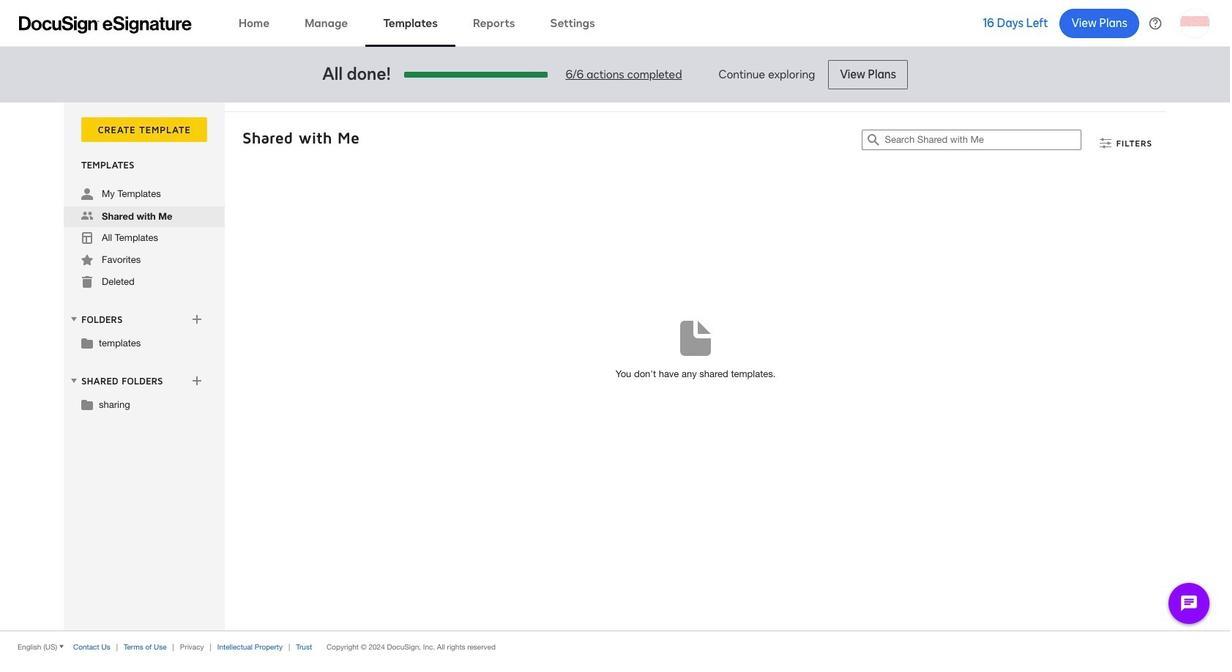 Task type: locate. For each thing, give the bounding box(es) containing it.
0 vertical spatial folder image
[[81, 337, 93, 349]]

view folders image
[[68, 313, 80, 325]]

1 vertical spatial folder image
[[81, 398, 93, 410]]

star filled image
[[81, 254, 93, 266]]

shared image
[[81, 210, 93, 222]]

trash image
[[81, 276, 93, 288]]

2 folder image from the top
[[81, 398, 93, 410]]

your uploaded profile image image
[[1181, 8, 1210, 38]]

1 folder image from the top
[[81, 337, 93, 349]]

templates image
[[81, 232, 93, 244]]

docusign esignature image
[[19, 16, 192, 33]]

folder image
[[81, 337, 93, 349], [81, 398, 93, 410]]

user image
[[81, 188, 93, 200]]



Task type: vqa. For each thing, say whether or not it's contained in the screenshot.
Docusign Esignature image
yes



Task type: describe. For each thing, give the bounding box(es) containing it.
view shared folders image
[[68, 375, 80, 387]]

Search Shared with Me text field
[[885, 130, 1081, 149]]

secondary navigation region
[[64, 103, 1170, 631]]

more info region
[[0, 631, 1230, 662]]

folder image for view shared folders image
[[81, 398, 93, 410]]

folder image for view folders image
[[81, 337, 93, 349]]



